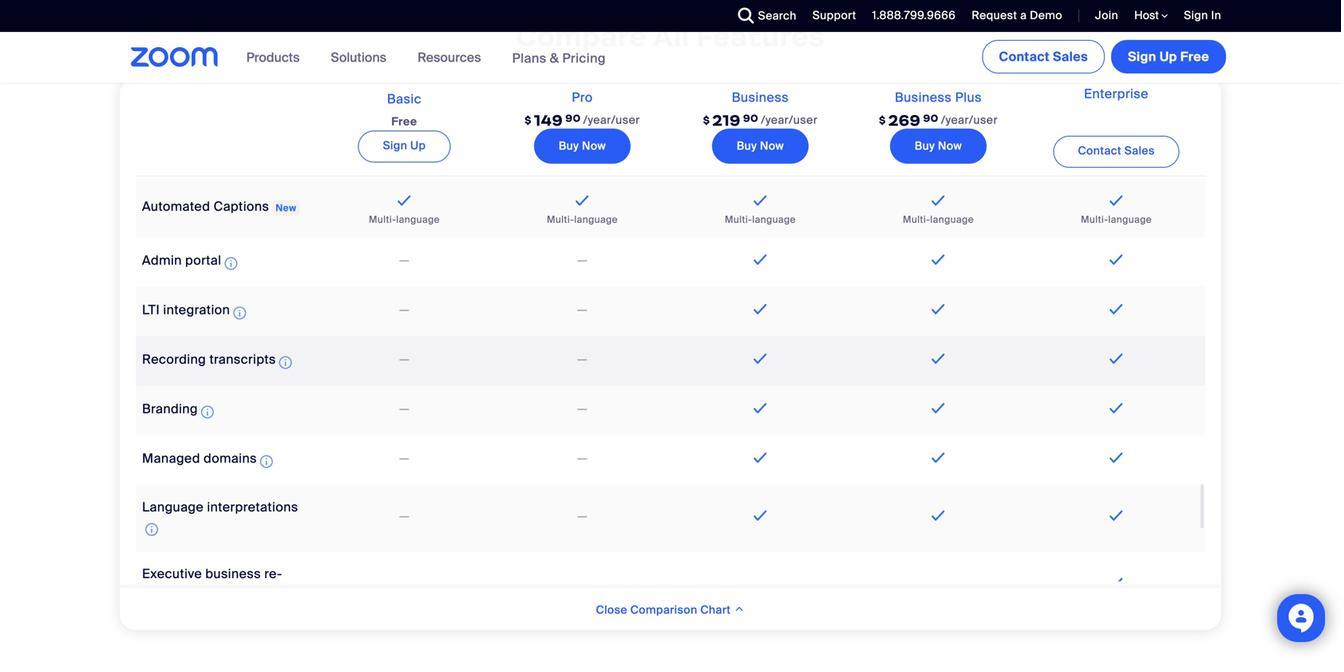 Task type: vqa. For each thing, say whether or not it's contained in the screenshot.


Task type: locate. For each thing, give the bounding box(es) containing it.
buy now down $219.90 per year per user element on the top right of page
[[737, 139, 785, 153]]

support
[[813, 8, 857, 23]]

5 multi-language cell from the left
[[1028, 184, 1206, 231]]

free
[[1181, 48, 1210, 65], [392, 114, 417, 129]]

1 horizontal spatial up
[[1160, 48, 1178, 65]]

recording transcripts image
[[279, 353, 292, 372]]

3 90 from the left
[[924, 112, 939, 125]]

buy now down $149.90 per year per user element
[[559, 139, 606, 153]]

219
[[713, 111, 741, 130]]

contact inside meetings navigation
[[1000, 48, 1050, 65]]

0 horizontal spatial business
[[732, 89, 789, 106]]

90 inside $ 269 90 /year/user
[[924, 112, 939, 125]]

sign in link
[[1173, 0, 1230, 32], [1185, 8, 1222, 23]]

host button
[[1135, 8, 1169, 23]]

up inside button
[[1160, 48, 1178, 65]]

2 $ from the left
[[703, 114, 710, 127]]

contact sales link down enterprise
[[1054, 136, 1180, 168]]

language for 4th the multi-language cell from right
[[575, 213, 618, 226]]

3 buy now link from the left
[[891, 129, 987, 164]]

1 vertical spatial sales
[[1125, 143, 1156, 158]]

0 horizontal spatial sign
[[383, 138, 408, 153]]

1 buy from the left
[[559, 139, 579, 153]]

buy down $219.90 per year per user element on the top right of page
[[737, 139, 757, 153]]

compare all features
[[517, 19, 825, 54]]

0 horizontal spatial buy
[[559, 139, 579, 153]]

1 horizontal spatial business
[[895, 89, 952, 106]]

automated captions
[[142, 198, 269, 215]]

3 multi-language from the left
[[725, 213, 796, 226]]

recording transcripts
[[142, 351, 276, 368]]

language for 2nd the multi-language cell from the right
[[931, 213, 975, 226]]

language
[[142, 499, 204, 516]]

90 down business plus
[[924, 112, 939, 125]]

multi-
[[369, 213, 397, 226], [547, 213, 575, 226], [725, 213, 753, 226], [903, 213, 931, 226], [1082, 213, 1109, 226]]

4 multi- from the left
[[903, 213, 931, 226]]

application
[[136, 78, 1206, 620]]

included image
[[394, 191, 415, 210], [572, 191, 593, 210], [1107, 191, 1128, 210], [750, 349, 771, 368], [928, 349, 950, 368], [1107, 349, 1128, 368], [928, 399, 950, 418], [1107, 399, 1128, 418], [750, 448, 771, 467], [928, 448, 950, 467], [1107, 448, 1128, 467], [750, 506, 771, 525], [1107, 506, 1128, 525]]

managed
[[142, 450, 200, 467]]

sales
[[1054, 48, 1089, 65], [1125, 143, 1156, 158]]

contact sales link
[[983, 40, 1106, 73], [1054, 136, 1180, 168]]

1 multi-language from the left
[[369, 213, 440, 226]]

now down $269.90 per year per user element
[[939, 139, 963, 153]]

contact sales down the 'demo'
[[1000, 48, 1089, 65]]

buy now link for 269
[[891, 129, 987, 164]]

sign down basic free
[[383, 138, 408, 153]]

2 horizontal spatial now
[[939, 139, 963, 153]]

1 language from the left
[[397, 213, 440, 226]]

0 vertical spatial up
[[1160, 48, 1178, 65]]

1 vertical spatial free
[[392, 114, 417, 129]]

0 horizontal spatial up
[[411, 138, 426, 153]]

business
[[732, 89, 789, 106], [895, 89, 952, 106]]

0 horizontal spatial now
[[582, 139, 606, 153]]

2 /year/user from the left
[[761, 113, 818, 127]]

0 horizontal spatial buy now
[[559, 139, 606, 153]]

1 vertical spatial up
[[411, 138, 426, 153]]

multi-language
[[369, 213, 440, 226], [547, 213, 618, 226], [725, 213, 796, 226], [903, 213, 975, 226], [1082, 213, 1153, 226]]

1 horizontal spatial 90
[[744, 112, 759, 125]]

$ left 219
[[703, 114, 710, 127]]

executive business re views
[[142, 566, 282, 603]]

business up $ 219 90 /year/user
[[732, 89, 789, 106]]

executive
[[142, 566, 202, 582]]

1 $ from the left
[[525, 114, 532, 127]]

$ 269 90 /year/user
[[880, 111, 998, 130]]

not included image
[[397, 251, 412, 270], [575, 251, 590, 270], [397, 350, 412, 369], [575, 350, 590, 369], [575, 400, 590, 419]]

/year/user inside $ 219 90 /year/user
[[761, 113, 818, 127]]

90 inside $ 149 90 /year/user
[[566, 112, 581, 125]]

/year/user down pro
[[584, 113, 640, 127]]

business plus
[[895, 89, 983, 106]]

1 buy now from the left
[[559, 139, 606, 153]]

sign for sign up
[[383, 138, 408, 153]]

2 buy now from the left
[[737, 139, 785, 153]]

in
[[1212, 8, 1222, 23]]

1 horizontal spatial now
[[760, 139, 785, 153]]

/year/user for 149
[[584, 113, 640, 127]]

branding
[[142, 401, 198, 417]]

integration
[[163, 302, 230, 318]]

1 horizontal spatial sign
[[1129, 48, 1157, 65]]

not included image
[[397, 301, 412, 320], [575, 301, 590, 320], [397, 400, 412, 419], [397, 449, 412, 468], [575, 449, 590, 468], [397, 507, 412, 527], [575, 507, 590, 527]]

$ inside $ 149 90 /year/user
[[525, 114, 532, 127]]

0 horizontal spatial /year/user
[[584, 113, 640, 127]]

2 horizontal spatial buy now link
[[891, 129, 987, 164]]

90
[[566, 112, 581, 125], [744, 112, 759, 125], [924, 112, 939, 125]]

sign up link
[[358, 130, 451, 162]]

plans & pricing link
[[513, 50, 606, 66], [513, 50, 606, 66]]

5 multi-language from the left
[[1082, 213, 1153, 226]]

language interpretations image
[[145, 520, 158, 539]]

0 horizontal spatial contact
[[1000, 48, 1050, 65]]

/year/user right 219
[[761, 113, 818, 127]]

language for 1st the multi-language cell from right
[[1109, 213, 1153, 226]]

2 horizontal spatial buy now
[[915, 139, 963, 153]]

1 horizontal spatial contact
[[1079, 143, 1122, 158]]

managed domains image
[[260, 452, 273, 471]]

buy down $269.90 per year per user element
[[915, 139, 936, 153]]

90 down pro
[[566, 112, 581, 125]]

/year/user
[[584, 113, 640, 127], [761, 113, 818, 127], [942, 113, 998, 127]]

90 for 269
[[924, 112, 939, 125]]

join link
[[1084, 0, 1123, 32], [1096, 8, 1119, 23]]

0 vertical spatial contact sales link
[[983, 40, 1106, 73]]

1 horizontal spatial /year/user
[[761, 113, 818, 127]]

5 language from the left
[[1109, 213, 1153, 226]]

admin portal
[[142, 252, 222, 269]]

4 multi-language cell from the left
[[850, 184, 1028, 231]]

join
[[1096, 8, 1119, 23]]

included image
[[750, 191, 771, 210], [928, 191, 950, 210], [750, 250, 771, 269], [928, 250, 950, 269], [1107, 250, 1128, 269], [750, 299, 771, 319], [928, 299, 950, 319], [1107, 299, 1128, 319], [750, 399, 771, 418], [928, 506, 950, 525], [1107, 574, 1128, 593]]

0 vertical spatial contact sales
[[1000, 48, 1089, 65]]

/year/user down plus
[[942, 113, 998, 127]]

not included image for branding
[[575, 400, 590, 419]]

90 right 219
[[744, 112, 759, 125]]

2 horizontal spatial /year/user
[[942, 113, 998, 127]]

$ 219 90 /year/user
[[703, 111, 818, 130]]

sales down the 'demo'
[[1054, 48, 1089, 65]]

3 $ from the left
[[880, 114, 887, 127]]

90 for 149
[[566, 112, 581, 125]]

compare
[[517, 19, 647, 54]]

2 90 from the left
[[744, 112, 759, 125]]

contact down enterprise
[[1079, 143, 1122, 158]]

sign in
[[1185, 8, 1222, 23]]

domains
[[204, 450, 257, 467]]

support link
[[801, 0, 861, 32], [813, 8, 857, 23]]

buy now for 149
[[559, 139, 606, 153]]

sign
[[1185, 8, 1209, 23], [1129, 48, 1157, 65], [383, 138, 408, 153]]

0 horizontal spatial $
[[525, 114, 532, 127]]

sign inside sign up free button
[[1129, 48, 1157, 65]]

2 language from the left
[[575, 213, 618, 226]]

1 vertical spatial contact sales
[[1079, 143, 1156, 158]]

2 horizontal spatial $
[[880, 114, 887, 127]]

$ inside $ 269 90 /year/user
[[880, 114, 887, 127]]

multi-language cell
[[316, 184, 494, 231], [494, 184, 672, 231], [672, 184, 850, 231], [850, 184, 1028, 231], [1028, 184, 1206, 231]]

$
[[525, 114, 532, 127], [703, 114, 710, 127], [880, 114, 887, 127]]

1 horizontal spatial free
[[1181, 48, 1210, 65]]

2 horizontal spatial 90
[[924, 112, 939, 125]]

1 now from the left
[[582, 139, 606, 153]]

2 business from the left
[[895, 89, 952, 106]]

basic
[[387, 90, 422, 107]]

0 horizontal spatial buy now link
[[534, 129, 631, 164]]

buy now down $269.90 per year per user element
[[915, 139, 963, 153]]

0 vertical spatial contact
[[1000, 48, 1050, 65]]

$ inside $ 219 90 /year/user
[[703, 114, 710, 127]]

90 inside $ 219 90 /year/user
[[744, 112, 759, 125]]

3 buy from the left
[[915, 139, 936, 153]]

$ left 269
[[880, 114, 887, 127]]

now down $219.90 per year per user element on the top right of page
[[760, 139, 785, 153]]

free down the sign in at top right
[[1181, 48, 1210, 65]]

5 multi- from the left
[[1082, 213, 1109, 226]]

1 buy now link from the left
[[534, 129, 631, 164]]

sign for sign in
[[1185, 8, 1209, 23]]

2 buy now link from the left
[[712, 129, 809, 164]]

a
[[1021, 8, 1028, 23]]

2 multi-language from the left
[[547, 213, 618, 226]]

sign left in
[[1185, 8, 1209, 23]]

1.888.799.9666 button
[[861, 0, 960, 32], [873, 8, 956, 23]]

contact down a
[[1000, 48, 1050, 65]]

request a demo link
[[960, 0, 1067, 32], [972, 8, 1063, 23]]

join link left host
[[1084, 0, 1123, 32]]

contact inside application
[[1079, 143, 1122, 158]]

1 horizontal spatial sales
[[1125, 143, 1156, 158]]

2 multi-language cell from the left
[[494, 184, 672, 231]]

0 horizontal spatial 90
[[566, 112, 581, 125]]

chart
[[701, 602, 731, 617]]

up down basic free
[[411, 138, 426, 153]]

buy now
[[559, 139, 606, 153], [737, 139, 785, 153], [915, 139, 963, 153]]

buy down $149.90 per year per user element
[[559, 139, 579, 153]]

lti integration image
[[233, 303, 246, 323]]

contact sales down enterprise
[[1079, 143, 1156, 158]]

0 vertical spatial sign
[[1185, 8, 1209, 23]]

0 horizontal spatial free
[[392, 114, 417, 129]]

1 horizontal spatial $
[[703, 114, 710, 127]]

plans & pricing
[[513, 50, 606, 66]]

business up $ 269 90 /year/user
[[895, 89, 952, 106]]

up
[[1160, 48, 1178, 65], [411, 138, 426, 153]]

buy now for 219
[[737, 139, 785, 153]]

3 language from the left
[[753, 213, 796, 226]]

now down $149.90 per year per user element
[[582, 139, 606, 153]]

lti integration
[[142, 302, 230, 318]]

/year/user inside $ 269 90 /year/user
[[942, 113, 998, 127]]

buy for 219
[[737, 139, 757, 153]]

contact sales
[[1000, 48, 1089, 65], [1079, 143, 1156, 158]]

re
[[264, 566, 282, 582]]

product information navigation
[[235, 32, 618, 84]]

3 /year/user from the left
[[942, 113, 998, 127]]

$ 149 90 /year/user
[[525, 111, 640, 130]]

meetings navigation
[[980, 32, 1230, 77]]

3 multi-language cell from the left
[[672, 184, 850, 231]]

1 multi-language cell from the left
[[316, 184, 494, 231]]

2 now from the left
[[760, 139, 785, 153]]

2 horizontal spatial sign
[[1185, 8, 1209, 23]]

0 vertical spatial sales
[[1054, 48, 1089, 65]]

contact
[[1000, 48, 1050, 65], [1079, 143, 1122, 158]]

1 /year/user from the left
[[584, 113, 640, 127]]

buy for 149
[[559, 139, 579, 153]]

1 vertical spatial sign
[[1129, 48, 1157, 65]]

1 vertical spatial contact sales link
[[1054, 136, 1180, 168]]

0 vertical spatial free
[[1181, 48, 1210, 65]]

sign inside 'sign up' "link"
[[383, 138, 408, 153]]

up down host dropdown button
[[1160, 48, 1178, 65]]

2 buy from the left
[[737, 139, 757, 153]]

$ left 149 at the top left
[[525, 114, 532, 127]]

2 vertical spatial sign
[[383, 138, 408, 153]]

2 horizontal spatial buy
[[915, 139, 936, 153]]

/year/user inside $ 149 90 /year/user
[[584, 113, 640, 127]]

up inside "link"
[[411, 138, 426, 153]]

1 horizontal spatial buy now
[[737, 139, 785, 153]]

plus
[[956, 89, 983, 106]]

contact sales link down the 'demo'
[[983, 40, 1106, 73]]

interpretations
[[207, 499, 298, 516]]

4 language from the left
[[931, 213, 975, 226]]

now
[[582, 139, 606, 153], [760, 139, 785, 153], [939, 139, 963, 153]]

0 horizontal spatial sales
[[1054, 48, 1089, 65]]

1 horizontal spatial buy
[[737, 139, 757, 153]]

managed domains
[[142, 450, 257, 467]]

3 buy now from the left
[[915, 139, 963, 153]]

1 horizontal spatial buy now link
[[712, 129, 809, 164]]

free down the basic at the top
[[392, 114, 417, 129]]

1 90 from the left
[[566, 112, 581, 125]]

buy
[[559, 139, 579, 153], [737, 139, 757, 153], [915, 139, 936, 153]]

admin portal image
[[225, 254, 238, 273]]

banner
[[112, 32, 1230, 84]]

1 vertical spatial contact
[[1079, 143, 1122, 158]]

1 business from the left
[[732, 89, 789, 106]]

sales down enterprise
[[1125, 143, 1156, 158]]

3 now from the left
[[939, 139, 963, 153]]

all
[[653, 19, 690, 54]]

sign down host
[[1129, 48, 1157, 65]]

language
[[397, 213, 440, 226], [575, 213, 618, 226], [753, 213, 796, 226], [931, 213, 975, 226], [1109, 213, 1153, 226]]

cell
[[136, 129, 316, 178], [316, 129, 494, 178], [494, 129, 672, 178], [672, 129, 850, 178], [850, 129, 1028, 178], [1028, 129, 1206, 178], [316, 568, 494, 603], [494, 568, 672, 603], [672, 568, 850, 603], [850, 568, 1028, 603]]

buy now link
[[534, 129, 631, 164], [712, 129, 809, 164], [891, 129, 987, 164]]



Task type: describe. For each thing, give the bounding box(es) containing it.
search
[[759, 8, 797, 23]]

buy now link for 149
[[534, 129, 631, 164]]

$269.90 per year per user element
[[880, 104, 998, 137]]

269
[[889, 111, 921, 130]]

host
[[1135, 8, 1162, 23]]

enterprise
[[1085, 85, 1149, 102]]

pro
[[572, 89, 593, 106]]

products
[[247, 49, 300, 66]]

solutions button
[[331, 32, 394, 83]]

up for sign up free
[[1160, 48, 1178, 65]]

recording transcripts application
[[142, 351, 295, 372]]

demo
[[1030, 8, 1063, 23]]

language for third the multi-language cell from right
[[753, 213, 796, 226]]

language for 5th the multi-language cell from right
[[397, 213, 440, 226]]

close
[[596, 602, 628, 617]]

$ for 149
[[525, 114, 532, 127]]

features
[[697, 19, 825, 54]]

admin
[[142, 252, 182, 269]]

request a demo
[[972, 8, 1063, 23]]

language interpretations
[[142, 499, 298, 516]]

transcripts
[[210, 351, 276, 368]]

&
[[550, 50, 559, 66]]

recording
[[142, 351, 206, 368]]

now for 219
[[760, 139, 785, 153]]

zoom logo image
[[131, 47, 219, 67]]

contact sales link inside meetings navigation
[[983, 40, 1106, 73]]

business for business
[[732, 89, 789, 106]]

close comparison chart
[[596, 602, 734, 617]]

3 multi- from the left
[[725, 213, 753, 226]]

free inside button
[[1181, 48, 1210, 65]]

admin portal application
[[142, 252, 241, 273]]

4 multi-language from the left
[[903, 213, 975, 226]]

149
[[534, 111, 563, 130]]

now for 149
[[582, 139, 606, 153]]

views
[[142, 566, 282, 603]]

language interpretations application
[[142, 499, 298, 539]]

not included image for recording transcripts
[[575, 350, 590, 369]]

lti
[[142, 302, 160, 318]]

sign up free button
[[1112, 40, 1227, 73]]

portal
[[185, 252, 222, 269]]

$219.90 per year per user element
[[703, 104, 818, 137]]

free inside basic free
[[392, 114, 417, 129]]

business
[[206, 566, 261, 582]]

now for 269
[[939, 139, 963, 153]]

business for business plus
[[895, 89, 952, 106]]

resources button
[[418, 32, 489, 83]]

comparison
[[631, 602, 698, 617]]

automated
[[142, 198, 210, 215]]

banner containing contact sales
[[112, 32, 1230, 84]]

buy now for 269
[[915, 139, 963, 153]]

plans
[[513, 50, 547, 66]]

1 multi- from the left
[[369, 213, 397, 226]]

basic free
[[387, 90, 422, 129]]

pricing
[[563, 50, 606, 66]]

sales inside application
[[1125, 143, 1156, 158]]

branding application
[[142, 401, 217, 422]]

/year/user for 269
[[942, 113, 998, 127]]

resources
[[418, 49, 481, 66]]

90 for 219
[[744, 112, 759, 125]]

contact sales inside meetings navigation
[[1000, 48, 1089, 65]]

branding image
[[201, 403, 214, 422]]

lti integration application
[[142, 302, 249, 323]]

request
[[972, 8, 1018, 23]]

search button
[[727, 0, 801, 32]]

managed domains application
[[142, 450, 276, 471]]

products button
[[247, 32, 307, 83]]

2 multi- from the left
[[547, 213, 575, 226]]

not included image for admin portal
[[575, 251, 590, 270]]

application containing 149
[[136, 78, 1206, 620]]

$149.90 per year per user element
[[525, 104, 640, 137]]

buy for 269
[[915, 139, 936, 153]]

sign for sign up free
[[1129, 48, 1157, 65]]

1.888.799.9666
[[873, 8, 956, 23]]

sales inside meetings navigation
[[1054, 48, 1089, 65]]

buy now link for 219
[[712, 129, 809, 164]]

$ for 219
[[703, 114, 710, 127]]

up for sign up
[[411, 138, 426, 153]]

$ for 269
[[880, 114, 887, 127]]

/year/user for 219
[[761, 113, 818, 127]]

sign up
[[383, 138, 426, 153]]

join link up meetings navigation
[[1096, 8, 1119, 23]]

contact sales inside application
[[1079, 143, 1156, 158]]

solutions
[[331, 49, 387, 66]]

sign up free
[[1129, 48, 1210, 65]]

captions
[[214, 198, 269, 215]]



